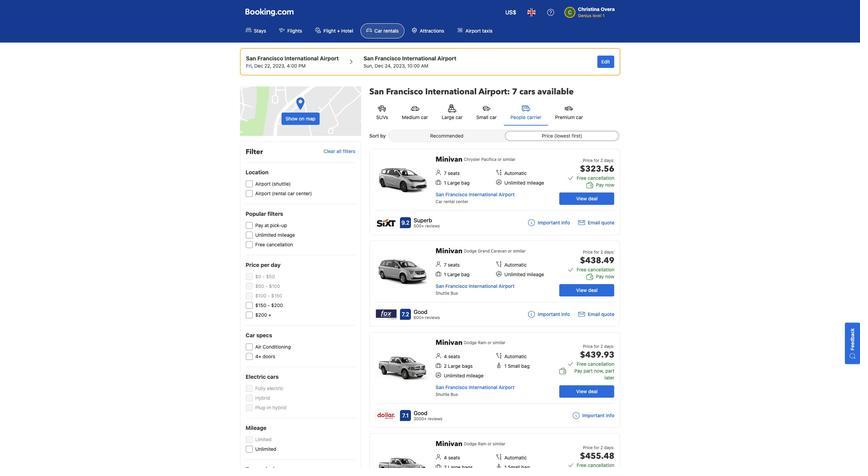 Task type: describe. For each thing, give the bounding box(es) containing it.
flights link
[[273, 23, 308, 38]]

$200 +
[[255, 312, 271, 318]]

price for 2 days: $455.48
[[580, 445, 615, 462]]

7 seats for $438.49
[[444, 262, 460, 268]]

3 dodge from the top
[[464, 442, 477, 447]]

san francisco international airport fri, dec 22, 2023, 4:00 pm
[[246, 55, 339, 69]]

popular filters
[[246, 211, 283, 217]]

international for 24,
[[402, 55, 436, 61]]

airport taxis link
[[452, 23, 499, 38]]

pick-
[[270, 223, 281, 228]]

deal for $439.93
[[588, 389, 598, 395]]

car inside san francisco international airport car rental center
[[436, 199, 443, 204]]

2 vertical spatial info
[[606, 413, 615, 419]]

0 horizontal spatial filters
[[268, 211, 283, 217]]

now for $438.49
[[606, 274, 615, 280]]

first)
[[572, 133, 582, 139]]

people carrier
[[511, 114, 542, 120]]

minivan for $439.93
[[436, 338, 463, 348]]

feedback button
[[845, 323, 860, 365]]

view deal button for $438.49
[[560, 284, 615, 297]]

supplied by dollar image
[[376, 411, 397, 421]]

view deal for $438.49
[[577, 287, 598, 293]]

rental
[[444, 199, 455, 204]]

0 horizontal spatial $150
[[255, 303, 266, 308]]

(shuttle)
[[272, 181, 291, 187]]

2 vertical spatial important info
[[583, 413, 615, 419]]

seats for $323.56
[[448, 170, 460, 176]]

2 vertical spatial important info button
[[573, 413, 615, 419]]

large inside button
[[442, 114, 454, 120]]

air
[[255, 344, 261, 350]]

1 vertical spatial cars
[[267, 374, 279, 380]]

9.2
[[402, 220, 410, 226]]

product card group containing $455.48
[[370, 434, 620, 469]]

days: for $455.48
[[604, 445, 615, 451]]

overa
[[601, 6, 615, 12]]

info for $323.56
[[562, 220, 570, 226]]

10:00
[[407, 63, 420, 69]]

2 ram from the top
[[478, 442, 487, 447]]

view for $438.49
[[577, 287, 587, 293]]

flight + hotel link
[[309, 23, 359, 38]]

now,
[[594, 368, 604, 374]]

san francisco international airport button for $323.56
[[436, 192, 515, 198]]

airport:
[[479, 86, 510, 98]]

fully
[[255, 386, 266, 392]]

car for medium car
[[421, 114, 428, 120]]

car specs
[[246, 332, 272, 339]]

large car button
[[435, 100, 470, 125]]

1 part from the left
[[584, 368, 593, 374]]

san francisco international airport button for $439.93
[[436, 385, 515, 391]]

product card group containing $439.93
[[370, 332, 620, 428]]

2 for $323.56
[[601, 158, 603, 163]]

$100 - $150
[[255, 293, 282, 299]]

filters inside button
[[343, 148, 355, 154]]

price (lowest first)
[[542, 133, 582, 139]]

email for $438.49
[[588, 312, 600, 317]]

7.1 element
[[400, 410, 411, 421]]

$50 - $100
[[255, 283, 280, 289]]

hybrid
[[255, 395, 270, 401]]

show on map button
[[240, 87, 361, 136]]

plug-
[[255, 405, 267, 411]]

car rentals
[[375, 28, 399, 34]]

email quote for $438.49
[[588, 312, 615, 317]]

francisco for available
[[386, 86, 423, 98]]

4 automatic from the top
[[505, 455, 527, 461]]

for for $438.49
[[594, 250, 600, 255]]

international for available
[[425, 86, 477, 98]]

price for 2 days: $438.49
[[580, 250, 615, 267]]

pay for $438.49
[[596, 274, 604, 280]]

pay now for $323.56
[[596, 182, 615, 188]]

per
[[261, 262, 270, 268]]

free down at
[[255, 242, 265, 248]]

electric
[[246, 374, 266, 380]]

minivan for $438.49
[[436, 247, 463, 256]]

people
[[511, 114, 526, 120]]

0 vertical spatial $200
[[271, 303, 283, 308]]

san up customer rating 7.2 good element
[[436, 283, 444, 289]]

fri,
[[246, 63, 253, 69]]

2 for $455.48
[[601, 445, 603, 451]]

price for 2 days: $323.56
[[580, 158, 615, 175]]

san down "2 large bags"
[[436, 385, 444, 391]]

dodge for $439.93
[[464, 340, 477, 346]]

good for $438.49
[[414, 309, 428, 315]]

medium
[[402, 114, 420, 120]]

important info button for $323.56
[[528, 219, 570, 226]]

francisco for center
[[446, 192, 468, 198]]

free for $323.56
[[577, 175, 587, 181]]

drop-off location element
[[364, 54, 457, 63]]

view deal button for $439.93
[[560, 386, 615, 398]]

sort by element
[[389, 130, 620, 142]]

san francisco international airport shuttle bus for $439.93
[[436, 385, 515, 397]]

mileage
[[246, 425, 267, 431]]

$455.48
[[580, 451, 615, 462]]

important info button for $438.49
[[528, 311, 570, 318]]

stays
[[254, 28, 266, 34]]

am
[[421, 63, 429, 69]]

international for center
[[469, 192, 498, 198]]

or inside minivan chrysler pacifica or similar
[[498, 157, 502, 162]]

days: for $439.93
[[604, 344, 615, 349]]

1 ram from the top
[[478, 340, 487, 346]]

customer rating 7.2 good element
[[414, 308, 440, 316]]

good 600+ reviews
[[414, 309, 440, 320]]

us$
[[506, 9, 516, 15]]

view deal for $323.56
[[577, 196, 598, 202]]

dec for san francisco international airport fri, dec 22, 2023, 4:00 pm
[[254, 63, 263, 69]]

sort
[[370, 133, 379, 139]]

4+
[[255, 354, 261, 360]]

san francisco international airport: 7 cars available
[[370, 86, 574, 98]]

airport inside the san francisco international airport sun, dec 24, 2023, 10:00 am
[[438, 55, 457, 61]]

view for $323.56
[[577, 196, 587, 202]]

price inside sort by element
[[542, 133, 553, 139]]

1 horizontal spatial $50
[[266, 274, 275, 280]]

+ for flight
[[337, 28, 340, 34]]

available
[[538, 86, 574, 98]]

christina
[[578, 6, 600, 12]]

location
[[246, 169, 269, 176]]

price for $323.56
[[583, 158, 593, 163]]

- for $0
[[263, 274, 265, 280]]

on
[[299, 116, 305, 122]]

$150 - $200
[[255, 303, 283, 308]]

minivan chrysler pacifica or similar
[[436, 155, 516, 164]]

francisco for 24,
[[375, 55, 401, 61]]

bag for $323.56
[[461, 180, 470, 186]]

good 3000+ reviews
[[414, 410, 443, 422]]

2 part from the left
[[606, 368, 615, 374]]

edit
[[602, 59, 610, 65]]

quote for $438.49
[[602, 312, 615, 317]]

up
[[281, 223, 287, 228]]

doors
[[263, 354, 275, 360]]

quote for $323.56
[[602, 220, 615, 226]]

2 4 seats from the top
[[444, 455, 460, 461]]

edit button
[[598, 56, 614, 68]]

san for available
[[370, 86, 384, 98]]

info for $438.49
[[562, 312, 570, 317]]

suvs
[[376, 114, 388, 120]]

1 vertical spatial $50
[[255, 283, 264, 289]]

small inside product card group
[[508, 363, 520, 369]]

minivan for $323.56
[[436, 155, 463, 164]]

4:00
[[287, 63, 297, 69]]

feedback
[[850, 329, 856, 351]]

(lowest
[[555, 133, 571, 139]]

deal for $438.49
[[588, 287, 598, 293]]

2 vertical spatial bag
[[521, 363, 530, 369]]

minivan dodge ram or similar for product card group containing $455.48
[[436, 440, 506, 449]]

large car
[[442, 114, 463, 120]]

airport inside skip to main content element
[[466, 28, 481, 34]]

superb
[[414, 217, 432, 224]]

automatic for $439.93
[[505, 354, 527, 360]]

1 vertical spatial $200
[[255, 312, 267, 318]]

2023, for san francisco international airport sun, dec 24, 2023, 10:00 am
[[393, 63, 406, 69]]

clear all filters button
[[324, 148, 355, 154]]

product card group containing $323.56
[[370, 149, 620, 235]]

show
[[286, 116, 298, 122]]

san francisco international airport button for $438.49
[[436, 283, 515, 289]]

airport taxis
[[466, 28, 493, 34]]

dec for san francisco international airport sun, dec 24, 2023, 10:00 am
[[375, 63, 384, 69]]

important info for $323.56
[[538, 220, 570, 226]]

22,
[[264, 63, 271, 69]]

flight
[[324, 28, 336, 34]]

carrier
[[527, 114, 542, 120]]

for for $439.93
[[594, 344, 600, 349]]

at
[[265, 223, 269, 228]]

international for 22,
[[285, 55, 319, 61]]

0 horizontal spatial $100
[[255, 293, 266, 299]]

san francisco international airport car rental center
[[436, 192, 515, 204]]

pay for $323.56
[[596, 182, 604, 188]]

by
[[380, 133, 386, 139]]

small car button
[[470, 100, 504, 125]]

electric cars
[[246, 374, 279, 380]]

minivan dodge grand caravan or similar
[[436, 247, 526, 256]]

all
[[337, 148, 342, 154]]

price for $455.48
[[583, 445, 593, 451]]

caravan
[[491, 249, 507, 254]]

taxis
[[482, 28, 493, 34]]

center
[[456, 199, 468, 204]]

shuttle for $439.93
[[436, 392, 450, 397]]



Task type: locate. For each thing, give the bounding box(es) containing it.
map
[[306, 116, 316, 122]]

1 horizontal spatial san francisco international airport group
[[364, 54, 457, 69]]

1 vertical spatial $150
[[255, 303, 266, 308]]

1 days: from the top
[[604, 158, 615, 163]]

1 vertical spatial shuttle
[[436, 392, 450, 397]]

1 vertical spatial bus
[[451, 392, 458, 397]]

international inside san francisco international airport car rental center
[[469, 192, 498, 198]]

day
[[271, 262, 281, 268]]

1 horizontal spatial filters
[[343, 148, 355, 154]]

days:
[[604, 158, 615, 163], [604, 250, 615, 255], [604, 344, 615, 349], [604, 445, 615, 451]]

- up $150 - $200
[[268, 293, 270, 299]]

filters up "pick-"
[[268, 211, 283, 217]]

seats for $438.49
[[448, 262, 460, 268]]

7 seats down minivan chrysler pacifica or similar at the right top of the page
[[444, 170, 460, 176]]

reviews right '500+'
[[425, 224, 440, 229]]

1 vertical spatial email
[[588, 312, 600, 317]]

search summary element
[[240, 48, 621, 76]]

4 days: from the top
[[604, 445, 615, 451]]

1 dodge from the top
[[464, 249, 477, 254]]

1 4 from the top
[[444, 354, 447, 360]]

price for $438.49
[[583, 250, 593, 255]]

airport (shuttle)
[[255, 181, 291, 187]]

3 automatic from the top
[[505, 354, 527, 360]]

- for $100
[[268, 293, 270, 299]]

pay left at
[[255, 223, 263, 228]]

san up "fri," at the left top of the page
[[246, 55, 256, 61]]

large for $323.56
[[448, 180, 460, 186]]

7 seats for $323.56
[[444, 170, 460, 176]]

price inside price for 2 days: $439.93
[[583, 344, 593, 349]]

3 product card group from the top
[[370, 332, 620, 428]]

seats
[[448, 170, 460, 176], [448, 262, 460, 268], [448, 354, 460, 360], [448, 455, 460, 461]]

2 view from the top
[[577, 287, 587, 293]]

view deal
[[577, 196, 598, 202], [577, 287, 598, 293], [577, 389, 598, 395]]

7.2 element
[[400, 309, 411, 320]]

- right $0
[[263, 274, 265, 280]]

car
[[421, 114, 428, 120], [456, 114, 463, 120], [490, 114, 497, 120], [576, 114, 583, 120], [288, 191, 295, 196]]

7.2
[[402, 312, 409, 318]]

1
[[603, 13, 605, 18], [444, 180, 446, 186], [444, 272, 446, 278], [505, 363, 507, 369]]

in
[[267, 405, 271, 411]]

reviews right 3000+
[[428, 417, 443, 422]]

2 view deal from the top
[[577, 287, 598, 293]]

price up $439.93
[[583, 344, 593, 349]]

1 vertical spatial deal
[[588, 287, 598, 293]]

cancellation for $323.56
[[588, 175, 615, 181]]

2 email from the top
[[588, 312, 600, 317]]

- down "$100 - $150"
[[268, 303, 270, 308]]

0 vertical spatial small
[[477, 114, 489, 120]]

product card group containing $438.49
[[370, 241, 620, 327]]

view deal button for $323.56
[[560, 193, 615, 205]]

0 vertical spatial minivan dodge ram or similar
[[436, 338, 506, 348]]

0 vertical spatial dodge
[[464, 249, 477, 254]]

1 minivan dodge ram or similar from the top
[[436, 338, 506, 348]]

for up $323.56
[[594, 158, 600, 163]]

car right the premium
[[576, 114, 583, 120]]

1 vertical spatial filters
[[268, 211, 283, 217]]

view deal button down $438.49
[[560, 284, 615, 297]]

1 2023, from the left
[[273, 63, 286, 69]]

1 email quote button from the top
[[578, 219, 615, 226]]

part left now,
[[584, 368, 593, 374]]

pay part now, part later
[[575, 368, 615, 381]]

car for large car
[[456, 114, 463, 120]]

cancellation up now,
[[588, 361, 615, 367]]

international inside san francisco international airport fri, dec 22, 2023, 4:00 pm
[[285, 55, 319, 61]]

2 dec from the left
[[375, 63, 384, 69]]

2023, right 24,
[[393, 63, 406, 69]]

0 vertical spatial 4 seats
[[444, 354, 460, 360]]

0 vertical spatial view deal button
[[560, 193, 615, 205]]

now for $323.56
[[606, 182, 615, 188]]

1 horizontal spatial small
[[508, 363, 520, 369]]

2 automatic from the top
[[505, 262, 527, 268]]

0 vertical spatial pay now
[[596, 182, 615, 188]]

reviews right 600+
[[425, 315, 440, 320]]

2 quote from the top
[[602, 312, 615, 317]]

1 vertical spatial 4
[[444, 455, 447, 461]]

2 up $323.56
[[601, 158, 603, 163]]

1 vertical spatial ram
[[478, 442, 487, 447]]

1 san francisco international airport shuttle bus from the top
[[436, 283, 515, 296]]

1 deal from the top
[[588, 196, 598, 202]]

price left (lowest at right
[[542, 133, 553, 139]]

large for $438.49
[[448, 272, 460, 278]]

3 view deal from the top
[[577, 389, 598, 395]]

large
[[442, 114, 454, 120], [448, 180, 460, 186], [448, 272, 460, 278], [448, 363, 461, 369]]

car for car specs
[[246, 332, 255, 339]]

customer rating 7.1 good element
[[414, 409, 443, 418]]

pay down $438.49
[[596, 274, 604, 280]]

medium car button
[[395, 100, 435, 125]]

3 san francisco international airport button from the top
[[436, 385, 515, 391]]

2 inside price for 2 days: $439.93
[[601, 344, 603, 349]]

email
[[588, 220, 600, 226], [588, 312, 600, 317]]

1 vertical spatial email quote
[[588, 312, 615, 317]]

$150 up $150 - $200
[[271, 293, 282, 299]]

san for center
[[436, 192, 444, 198]]

3 deal from the top
[[588, 389, 598, 395]]

cancellation for $439.93
[[588, 361, 615, 367]]

reviews for $323.56
[[425, 224, 440, 229]]

1 automatic from the top
[[505, 170, 527, 176]]

filter
[[246, 147, 263, 157]]

filters right all
[[343, 148, 355, 154]]

1 vertical spatial 7 seats
[[444, 262, 460, 268]]

price
[[542, 133, 553, 139], [583, 158, 593, 163], [583, 250, 593, 255], [246, 262, 259, 268], [583, 344, 593, 349], [583, 445, 593, 451]]

2 good from the top
[[414, 410, 428, 417]]

drop-off date element
[[364, 63, 457, 69]]

email quote for $323.56
[[588, 220, 615, 226]]

pay for $439.93
[[575, 368, 583, 374]]

2 deal from the top
[[588, 287, 598, 293]]

us$ button
[[501, 4, 521, 21]]

cars up people carrier button
[[520, 86, 536, 98]]

car right (rental in the left of the page
[[288, 191, 295, 196]]

view deal button
[[560, 193, 615, 205], [560, 284, 615, 297], [560, 386, 615, 398]]

-
[[263, 274, 265, 280], [266, 283, 268, 289], [268, 293, 270, 299], [268, 303, 270, 308]]

premium car button
[[548, 100, 590, 125]]

1 dec from the left
[[254, 63, 263, 69]]

2 email quote from the top
[[588, 312, 615, 317]]

deal down pay part now, part later on the right of page
[[588, 389, 598, 395]]

2 vertical spatial view deal
[[577, 389, 598, 395]]

0 horizontal spatial 2023,
[[273, 63, 286, 69]]

free down $438.49
[[577, 267, 587, 273]]

1 large bag up center
[[444, 180, 470, 186]]

+ left hotel
[[337, 28, 340, 34]]

0 horizontal spatial part
[[584, 368, 593, 374]]

+
[[337, 28, 340, 34], [268, 312, 271, 318]]

2 2023, from the left
[[393, 63, 406, 69]]

2 pay now from the top
[[596, 274, 615, 280]]

car for small car
[[490, 114, 497, 120]]

2 view deal button from the top
[[560, 284, 615, 297]]

2 inside price for 2 days: $455.48
[[601, 445, 603, 451]]

1 horizontal spatial 2023,
[[393, 63, 406, 69]]

view down $323.56
[[577, 196, 587, 202]]

email quote button
[[578, 219, 615, 226], [578, 311, 615, 318]]

2 shuttle from the top
[[436, 392, 450, 397]]

for inside price for 2 days: $438.49
[[594, 250, 600, 255]]

1 vertical spatial important info button
[[528, 311, 570, 318]]

7 seats down minivan dodge grand caravan or similar at the right bottom of the page
[[444, 262, 460, 268]]

1 horizontal spatial $150
[[271, 293, 282, 299]]

2 up $455.48
[[601, 445, 603, 451]]

dodge inside minivan dodge grand caravan or similar
[[464, 249, 477, 254]]

days: for $323.56
[[604, 158, 615, 163]]

7 for $323.56
[[444, 170, 447, 176]]

1 san francisco international airport group from the left
[[246, 54, 339, 69]]

premium
[[555, 114, 575, 120]]

2 4 from the top
[[444, 455, 447, 461]]

1 4 seats from the top
[[444, 354, 460, 360]]

reviews inside superb 500+ reviews
[[425, 224, 440, 229]]

1 now from the top
[[606, 182, 615, 188]]

free up pay part now, part later on the right of page
[[577, 361, 587, 367]]

reviews inside good 3000+ reviews
[[428, 417, 443, 422]]

0 vertical spatial view
[[577, 196, 587, 202]]

dec
[[254, 63, 263, 69], [375, 63, 384, 69]]

shuttle up the customer rating 7.1 good element on the bottom
[[436, 392, 450, 397]]

1 horizontal spatial dec
[[375, 63, 384, 69]]

1 product card group from the top
[[370, 149, 620, 235]]

2 up $439.93
[[601, 344, 603, 349]]

2 for $438.49
[[601, 250, 603, 255]]

cancellation for $438.49
[[588, 267, 615, 273]]

shuttle up customer rating 7.2 good element
[[436, 291, 450, 296]]

0 vertical spatial 1 large bag
[[444, 180, 470, 186]]

free cancellation up now,
[[577, 361, 615, 367]]

dec inside san francisco international airport fri, dec 22, 2023, 4:00 pm
[[254, 63, 263, 69]]

3000+
[[414, 417, 427, 422]]

0 vertical spatial 7
[[512, 86, 518, 98]]

2 dodge from the top
[[464, 340, 477, 346]]

center)
[[296, 191, 312, 196]]

1 horizontal spatial cars
[[520, 86, 536, 98]]

san inside san francisco international airport car rental center
[[436, 192, 444, 198]]

important for $323.56
[[538, 220, 560, 226]]

1 vertical spatial small
[[508, 363, 520, 369]]

san up sun, at the left of page
[[364, 55, 374, 61]]

airport inside san francisco international airport fri, dec 22, 2023, 4:00 pm
[[320, 55, 339, 61]]

2 up $438.49
[[601, 250, 603, 255]]

dec inside the san francisco international airport sun, dec 24, 2023, 10:00 am
[[375, 63, 384, 69]]

cars
[[520, 86, 536, 98], [267, 374, 279, 380]]

0 vertical spatial good
[[414, 309, 428, 315]]

car left rentals
[[375, 28, 382, 34]]

1 horizontal spatial part
[[606, 368, 615, 374]]

price per day
[[246, 262, 281, 268]]

pay now for $438.49
[[596, 274, 615, 280]]

$100 up "$100 - $150"
[[269, 283, 280, 289]]

view deal button down $323.56
[[560, 193, 615, 205]]

1 horizontal spatial $100
[[269, 283, 280, 289]]

1 vertical spatial quote
[[602, 312, 615, 317]]

0 vertical spatial important info
[[538, 220, 570, 226]]

$438.49
[[580, 255, 615, 267]]

or inside minivan dodge grand caravan or similar
[[508, 249, 512, 254]]

1 vertical spatial 4 seats
[[444, 455, 460, 461]]

0 vertical spatial email quote button
[[578, 219, 615, 226]]

1 email quote from the top
[[588, 220, 615, 226]]

$200
[[271, 303, 283, 308], [255, 312, 267, 318]]

bus for $439.93
[[451, 392, 458, 397]]

cancellation down $438.49
[[588, 267, 615, 273]]

0 vertical spatial $100
[[269, 283, 280, 289]]

1 for from the top
[[594, 158, 600, 163]]

for for $323.56
[[594, 158, 600, 163]]

car right the medium
[[421, 114, 428, 120]]

days: inside price for 2 days: $323.56
[[604, 158, 615, 163]]

price up $323.56
[[583, 158, 593, 163]]

suvs button
[[370, 100, 395, 125]]

now down $438.49
[[606, 274, 615, 280]]

for up $455.48
[[594, 445, 600, 451]]

for for $455.48
[[594, 445, 600, 451]]

1 minivan from the top
[[436, 155, 463, 164]]

days: inside price for 2 days: $438.49
[[604, 250, 615, 255]]

reviews for $439.93
[[428, 417, 443, 422]]

2 inside price for 2 days: $323.56
[[601, 158, 603, 163]]

plug-in hybrid
[[255, 405, 287, 411]]

2 large bags
[[444, 363, 473, 369]]

9.2 element
[[400, 217, 411, 228]]

2023, for san francisco international airport fri, dec 22, 2023, 4:00 pm
[[273, 63, 286, 69]]

2 vertical spatial car
[[246, 332, 255, 339]]

2 minivan dodge ram or similar from the top
[[436, 440, 506, 449]]

airport inside san francisco international airport car rental center
[[499, 192, 515, 198]]

san francisco international airport group
[[246, 54, 339, 69], [364, 54, 457, 69]]

people carrier button
[[504, 100, 548, 126]]

automatic for $323.56
[[505, 170, 527, 176]]

good
[[414, 309, 428, 315], [414, 410, 428, 417]]

0 vertical spatial reviews
[[425, 224, 440, 229]]

0 horizontal spatial $50
[[255, 283, 264, 289]]

0 vertical spatial $150
[[271, 293, 282, 299]]

free cancellation down $438.49
[[577, 267, 615, 273]]

1 inside christina overa genius level 1
[[603, 13, 605, 18]]

email quote button for $438.49
[[578, 311, 615, 318]]

small car
[[477, 114, 497, 120]]

reviews inside the good 600+ reviews
[[425, 315, 440, 320]]

similar inside minivan dodge grand caravan or similar
[[513, 249, 526, 254]]

important for $438.49
[[538, 312, 560, 317]]

1 vertical spatial +
[[268, 312, 271, 318]]

0 vertical spatial deal
[[588, 196, 598, 202]]

deal down $323.56
[[588, 196, 598, 202]]

car left rental
[[436, 199, 443, 204]]

2023, inside the san francisco international airport sun, dec 24, 2023, 10:00 am
[[393, 63, 406, 69]]

air conditioning
[[255, 344, 291, 350]]

4 for from the top
[[594, 445, 600, 451]]

free cancellation for $439.93
[[577, 361, 615, 367]]

days: for $438.49
[[604, 250, 615, 255]]

pay down $323.56
[[596, 182, 604, 188]]

important
[[538, 220, 560, 226], [538, 312, 560, 317], [583, 413, 605, 419]]

pay inside pay part now, part later
[[575, 368, 583, 374]]

- for $50
[[266, 283, 268, 289]]

2 vertical spatial view
[[577, 389, 587, 395]]

shuttle for $438.49
[[436, 291, 450, 296]]

1 horizontal spatial +
[[337, 28, 340, 34]]

unlimited mileage
[[505, 180, 544, 186], [255, 232, 295, 238], [505, 272, 544, 278], [444, 373, 484, 379]]

2 for from the top
[[594, 250, 600, 255]]

superb 500+ reviews
[[414, 217, 440, 229]]

minivan dodge ram or similar for product card group containing $439.93
[[436, 338, 506, 348]]

francisco inside san francisco international airport car rental center
[[446, 192, 468, 198]]

0 vertical spatial email quote
[[588, 220, 615, 226]]

seats for $439.93
[[448, 354, 460, 360]]

2 horizontal spatial car
[[436, 199, 443, 204]]

good inside the good 600+ reviews
[[414, 309, 428, 315]]

0 horizontal spatial small
[[477, 114, 489, 120]]

recommended
[[430, 133, 464, 139]]

2 vertical spatial san francisco international airport button
[[436, 385, 515, 391]]

skip to main content element
[[0, 0, 860, 43]]

automatic for $438.49
[[505, 262, 527, 268]]

1 view from the top
[[577, 196, 587, 202]]

small inside button
[[477, 114, 489, 120]]

4 minivan from the top
[[436, 440, 463, 449]]

price up $455.48
[[583, 445, 593, 451]]

part up the later
[[606, 368, 615, 374]]

pick-up date element
[[246, 63, 339, 69]]

1 vertical spatial bag
[[461, 272, 470, 278]]

dec right "fri," at the left top of the page
[[254, 63, 263, 69]]

free for $439.93
[[577, 361, 587, 367]]

$323.56
[[580, 163, 615, 175]]

supplied by sixt image
[[376, 218, 397, 228]]

similar inside minivan chrysler pacifica or similar
[[503, 157, 516, 162]]

car left specs
[[246, 332, 255, 339]]

pick-up location element
[[246, 54, 339, 63]]

email quote
[[588, 220, 615, 226], [588, 312, 615, 317]]

1 vertical spatial now
[[606, 274, 615, 280]]

specs
[[256, 332, 272, 339]]

2 inside price for 2 days: $438.49
[[601, 250, 603, 255]]

view down pay part now, part later on the right of page
[[577, 389, 587, 395]]

now down $323.56
[[606, 182, 615, 188]]

0 vertical spatial view deal
[[577, 196, 598, 202]]

1 view deal from the top
[[577, 196, 598, 202]]

+ inside "link"
[[337, 28, 340, 34]]

2 minivan from the top
[[436, 247, 463, 256]]

cancellation down $323.56
[[588, 175, 615, 181]]

3 days: from the top
[[604, 344, 615, 349]]

supplied by fox image
[[376, 309, 397, 320]]

(rental
[[272, 191, 286, 196]]

1 shuttle from the top
[[436, 291, 450, 296]]

1 1 large bag from the top
[[444, 180, 470, 186]]

san inside san francisco international airport fri, dec 22, 2023, 4:00 pm
[[246, 55, 256, 61]]

2 vertical spatial dodge
[[464, 442, 477, 447]]

san up suvs button
[[370, 86, 384, 98]]

good for $439.93
[[414, 410, 428, 417]]

1 san francisco international airport button from the top
[[436, 192, 515, 198]]

san inside the san francisco international airport sun, dec 24, 2023, 10:00 am
[[364, 55, 374, 61]]

price inside price for 2 days: $438.49
[[583, 250, 593, 255]]

email for $323.56
[[588, 220, 600, 226]]

0 vertical spatial san francisco international airport button
[[436, 192, 515, 198]]

0 vertical spatial bus
[[451, 291, 458, 296]]

1 vertical spatial email quote button
[[578, 311, 615, 318]]

0 vertical spatial $50
[[266, 274, 275, 280]]

price inside price for 2 days: $323.56
[[583, 158, 593, 163]]

2 left bags
[[444, 363, 447, 369]]

international inside the san francisco international airport sun, dec 24, 2023, 10:00 am
[[402, 55, 436, 61]]

pay at pick-up
[[255, 223, 287, 228]]

for up $438.49
[[594, 250, 600, 255]]

deal down $438.49
[[588, 287, 598, 293]]

medium car
[[402, 114, 428, 120]]

francisco for 22,
[[257, 55, 283, 61]]

0 vertical spatial ram
[[478, 340, 487, 346]]

days: up $323.56
[[604, 158, 615, 163]]

3 view from the top
[[577, 389, 587, 395]]

$0 - $50
[[255, 274, 275, 280]]

1 large bag down minivan dodge grand caravan or similar at the right bottom of the page
[[444, 272, 470, 278]]

cancellation
[[588, 175, 615, 181], [266, 242, 293, 248], [588, 267, 615, 273], [588, 361, 615, 367]]

0 horizontal spatial san francisco international airport group
[[246, 54, 339, 69]]

customer rating 9.2 superb element
[[414, 216, 440, 225]]

now
[[606, 182, 615, 188], [606, 274, 615, 280]]

email quote button for $323.56
[[578, 219, 615, 226]]

2 vertical spatial 7
[[444, 262, 447, 268]]

car for premium car
[[576, 114, 583, 120]]

0 vertical spatial cars
[[520, 86, 536, 98]]

2023, right 22,
[[273, 63, 286, 69]]

1 view deal button from the top
[[560, 193, 615, 205]]

1 vertical spatial info
[[562, 312, 570, 317]]

$150 up $200 +
[[255, 303, 266, 308]]

1 horizontal spatial $200
[[271, 303, 283, 308]]

2023, inside san francisco international airport fri, dec 22, 2023, 4:00 pm
[[273, 63, 286, 69]]

4+ doors
[[255, 354, 275, 360]]

car up sort by element
[[490, 114, 497, 120]]

1 small bag
[[505, 363, 530, 369]]

francisco inside san francisco international airport fri, dec 22, 2023, 4:00 pm
[[257, 55, 283, 61]]

days: inside price for 2 days: $455.48
[[604, 445, 615, 451]]

free for $438.49
[[577, 267, 587, 273]]

view for $439.93
[[577, 389, 587, 395]]

3 for from the top
[[594, 344, 600, 349]]

dodge for $438.49
[[464, 249, 477, 254]]

or
[[498, 157, 502, 162], [508, 249, 512, 254], [488, 340, 492, 346], [488, 442, 492, 447]]

1 large bag for $323.56
[[444, 180, 470, 186]]

0 vertical spatial important
[[538, 220, 560, 226]]

2023,
[[273, 63, 286, 69], [393, 63, 406, 69]]

1 email from the top
[[588, 220, 600, 226]]

2 email quote button from the top
[[578, 311, 615, 318]]

2 7 seats from the top
[[444, 262, 460, 268]]

good right '7.1' element
[[414, 410, 428, 417]]

0 vertical spatial san francisco international airport shuttle bus
[[436, 283, 515, 296]]

24,
[[385, 63, 392, 69]]

view deal down $323.56
[[577, 196, 598, 202]]

$50 up the $50 - $100
[[266, 274, 275, 280]]

free down $323.56
[[577, 175, 587, 181]]

2 product card group from the top
[[370, 241, 620, 327]]

4 product card group from the top
[[370, 434, 620, 469]]

reviews for $438.49
[[425, 315, 440, 320]]

1 vertical spatial 7
[[444, 170, 447, 176]]

2 days: from the top
[[604, 250, 615, 255]]

0 horizontal spatial cars
[[267, 374, 279, 380]]

attractions link
[[406, 23, 450, 38]]

francisco inside the san francisco international airport sun, dec 24, 2023, 10:00 am
[[375, 55, 401, 61]]

days: up $439.93
[[604, 344, 615, 349]]

1 vertical spatial good
[[414, 410, 428, 417]]

view deal button down pay part now, part later on the right of page
[[560, 386, 615, 398]]

2 now from the top
[[606, 274, 615, 280]]

0 vertical spatial now
[[606, 182, 615, 188]]

dec left 24,
[[375, 63, 384, 69]]

car for car rentals
[[375, 28, 382, 34]]

1 vertical spatial reviews
[[425, 315, 440, 320]]

airport (rental car center)
[[255, 191, 312, 196]]

2 1 large bag from the top
[[444, 272, 470, 278]]

price inside price for 2 days: $455.48
[[583, 445, 593, 451]]

days: up $438.49
[[604, 250, 615, 255]]

1 good from the top
[[414, 309, 428, 315]]

0 vertical spatial +
[[337, 28, 340, 34]]

bus for $438.49
[[451, 291, 458, 296]]

$100 down the $50 - $100
[[255, 293, 266, 299]]

large for $439.93
[[448, 363, 461, 369]]

view down $438.49
[[577, 287, 587, 293]]

car up recommended at the right top
[[456, 114, 463, 120]]

7 for $438.49
[[444, 262, 447, 268]]

1 horizontal spatial car
[[375, 28, 382, 34]]

deal
[[588, 196, 598, 202], [588, 287, 598, 293], [588, 389, 598, 395]]

1 quote from the top
[[602, 220, 615, 226]]

1 vertical spatial view deal button
[[560, 284, 615, 297]]

minivan dodge ram or similar
[[436, 338, 506, 348], [436, 440, 506, 449]]

view deal down $438.49
[[577, 287, 598, 293]]

good right '7.2'
[[414, 309, 428, 315]]

san
[[246, 55, 256, 61], [364, 55, 374, 61], [370, 86, 384, 98], [436, 192, 444, 198], [436, 283, 444, 289], [436, 385, 444, 391]]

1 vertical spatial important
[[538, 312, 560, 317]]

for inside price for 2 days: $323.56
[[594, 158, 600, 163]]

2 san francisco international airport shuttle bus from the top
[[436, 385, 515, 397]]

price up $438.49
[[583, 250, 593, 255]]

1 vertical spatial $100
[[255, 293, 266, 299]]

days: inside price for 2 days: $439.93
[[604, 344, 615, 349]]

cars up electric
[[267, 374, 279, 380]]

2 san francisco international airport button from the top
[[436, 283, 515, 289]]

free cancellation for $323.56
[[577, 175, 615, 181]]

san francisco international airport shuttle bus
[[436, 283, 515, 296], [436, 385, 515, 397]]

0 horizontal spatial dec
[[254, 63, 263, 69]]

for inside price for 2 days: $455.48
[[594, 445, 600, 451]]

- down $0 - $50
[[266, 283, 268, 289]]

price for 2 days: $439.93
[[580, 344, 615, 361]]

$50 down $0
[[255, 283, 264, 289]]

free cancellation down $323.56
[[577, 175, 615, 181]]

1 vertical spatial 1 large bag
[[444, 272, 470, 278]]

1 pay now from the top
[[596, 182, 615, 188]]

2 vertical spatial important
[[583, 413, 605, 419]]

7.1
[[402, 413, 409, 419]]

free cancellation for $438.49
[[577, 267, 615, 273]]

free cancellation down "pick-"
[[255, 242, 293, 248]]

pay now down $438.49
[[596, 274, 615, 280]]

+ down $150 - $200
[[268, 312, 271, 318]]

important info
[[538, 220, 570, 226], [538, 312, 570, 317], [583, 413, 615, 419]]

1 vertical spatial dodge
[[464, 340, 477, 346]]

san up rental
[[436, 192, 444, 198]]

2 bus from the top
[[451, 392, 458, 397]]

3 view deal button from the top
[[560, 386, 615, 398]]

premium car
[[555, 114, 583, 120]]

pay now down $323.56
[[596, 182, 615, 188]]

0 vertical spatial 7 seats
[[444, 170, 460, 176]]

2 san francisco international airport group from the left
[[364, 54, 457, 69]]

good inside good 3000+ reviews
[[414, 410, 428, 417]]

car inside skip to main content element
[[375, 28, 382, 34]]

0 vertical spatial car
[[375, 28, 382, 34]]

product card group
[[370, 149, 620, 235], [370, 241, 620, 327], [370, 332, 620, 428], [370, 434, 620, 469]]

for inside price for 2 days: $439.93
[[594, 344, 600, 349]]

days: up $455.48
[[604, 445, 615, 451]]

3 minivan from the top
[[436, 338, 463, 348]]

san francisco international airport sun, dec 24, 2023, 10:00 am
[[364, 55, 457, 69]]

pay left now,
[[575, 368, 583, 374]]

later
[[605, 375, 615, 381]]

san francisco international airport shuttle bus for $438.49
[[436, 283, 515, 296]]

1 vertical spatial view
[[577, 287, 587, 293]]

christina overa genius level 1
[[578, 6, 615, 18]]

1 large bag for $438.49
[[444, 272, 470, 278]]

stays link
[[240, 23, 272, 38]]

price for $439.93
[[583, 344, 593, 349]]

0 horizontal spatial +
[[268, 312, 271, 318]]

view deal down pay part now, part later on the right of page
[[577, 389, 598, 395]]

0 vertical spatial info
[[562, 220, 570, 226]]

1 vertical spatial san francisco international airport button
[[436, 283, 515, 289]]

$200 down $150 - $200
[[255, 312, 267, 318]]

0 vertical spatial filters
[[343, 148, 355, 154]]

for up $439.93
[[594, 344, 600, 349]]

hotel
[[341, 28, 353, 34]]

4
[[444, 354, 447, 360], [444, 455, 447, 461]]

1 7 seats from the top
[[444, 170, 460, 176]]

$200 down "$100 - $150"
[[271, 303, 283, 308]]

2 vertical spatial deal
[[588, 389, 598, 395]]

francisco
[[257, 55, 283, 61], [375, 55, 401, 61], [386, 86, 423, 98], [446, 192, 468, 198], [446, 283, 468, 289], [446, 385, 468, 391]]

cancellation down "pick-"
[[266, 242, 293, 248]]

price left per
[[246, 262, 259, 268]]

1 vertical spatial important info
[[538, 312, 570, 317]]

1 bus from the top
[[451, 291, 458, 296]]



Task type: vqa. For each thing, say whether or not it's contained in the screenshot.
second FOR from the top of the page
yes



